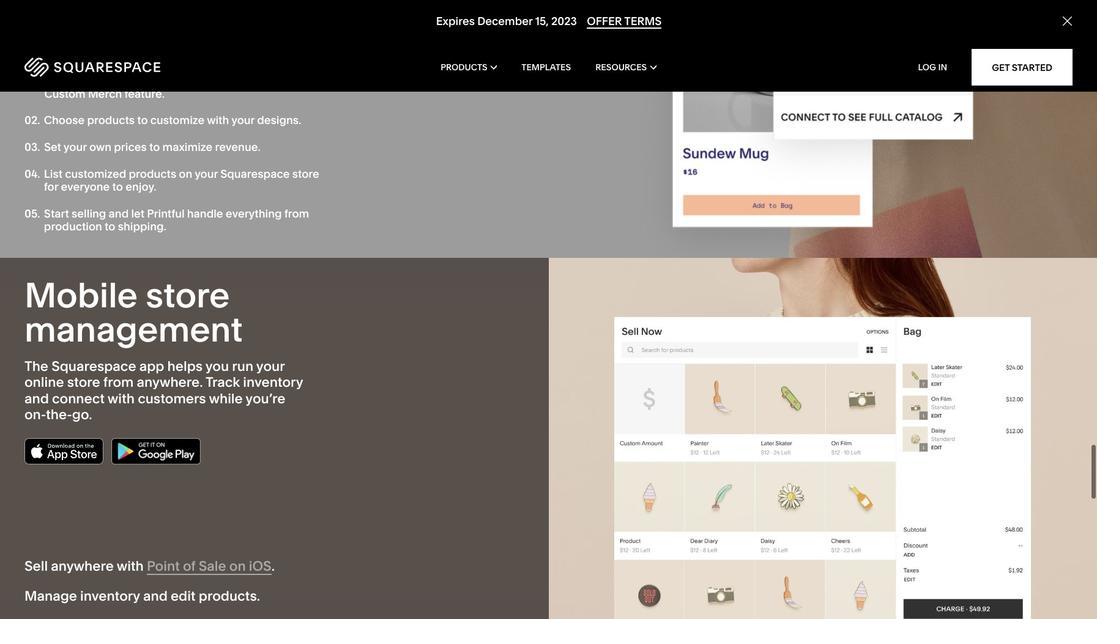 Task type: vqa. For each thing, say whether or not it's contained in the screenshot.


Task type: locate. For each thing, give the bounding box(es) containing it.
to left let
[[105, 220, 115, 234]]

to inside 01. connect your site to printful using squarespace's custom merch feature.
[[139, 74, 149, 88]]

with
[[207, 113, 229, 128], [108, 391, 135, 407], [117, 559, 144, 575]]

0 horizontal spatial and
[[24, 391, 49, 407]]

15,
[[535, 14, 548, 28]]

expires
[[436, 14, 474, 28]]

you're
[[246, 391, 285, 407]]

from
[[284, 207, 309, 221], [103, 375, 134, 391]]

printful inside 01. connect your site to printful using squarespace's custom merch feature.
[[152, 74, 190, 88]]

on-
[[24, 407, 46, 423]]

.
[[271, 559, 275, 575]]

printful for using
[[152, 74, 190, 88]]

inventory right while
[[243, 375, 303, 391]]

printful
[[152, 74, 190, 88], [147, 207, 185, 221]]

0 vertical spatial from
[[284, 207, 309, 221]]

the-
[[46, 407, 72, 423]]

and
[[109, 207, 129, 221], [24, 391, 49, 407], [143, 588, 167, 605]]

1 vertical spatial squarespace
[[51, 359, 136, 375]]

squarespace down revenue.
[[220, 167, 290, 181]]

your right set
[[64, 140, 87, 154]]

2 horizontal spatial and
[[143, 588, 167, 605]]

choose
[[44, 113, 85, 128]]

selling
[[72, 207, 106, 221]]

1 horizontal spatial from
[[284, 207, 309, 221]]

1 horizontal spatial inventory
[[243, 375, 303, 391]]

your down 'maximize'
[[195, 167, 218, 181]]

anywhere
[[51, 559, 114, 575]]

2 vertical spatial and
[[143, 588, 167, 605]]

0 vertical spatial squarespace
[[220, 167, 290, 181]]

your
[[92, 74, 115, 88], [231, 113, 255, 128], [64, 140, 87, 154], [195, 167, 218, 181], [256, 359, 285, 375]]

1 vertical spatial from
[[103, 375, 134, 391]]

to up the 03. set your own prices to maximize revenue.
[[137, 113, 148, 128]]

designs.
[[257, 113, 301, 128]]

products down the 03. set your own prices to maximize revenue.
[[129, 167, 176, 181]]

0 vertical spatial inventory
[[243, 375, 303, 391]]

ios
[[249, 559, 271, 575]]

0 vertical spatial products
[[87, 113, 135, 128]]

log             in link
[[918, 62, 947, 73]]

print on demaind mobile ui image
[[631, 0, 1014, 279]]

your right run
[[256, 359, 285, 375]]

0 vertical spatial with
[[207, 113, 229, 128]]

go.
[[72, 407, 92, 423]]

from left the app
[[103, 375, 134, 391]]

with right go.
[[108, 391, 135, 407]]

to right the site
[[139, 74, 149, 88]]

inventory down anywhere
[[80, 588, 140, 605]]

1 horizontal spatial store
[[146, 275, 230, 316]]

your left the site
[[92, 74, 115, 88]]

on
[[179, 167, 192, 181], [229, 559, 246, 575]]

with up revenue.
[[207, 113, 229, 128]]

inventory
[[243, 375, 303, 391], [80, 588, 140, 605]]

customers
[[138, 391, 206, 407]]

0 horizontal spatial on
[[179, 167, 192, 181]]

expires december 15, 2023
[[436, 14, 577, 28]]

0 horizontal spatial from
[[103, 375, 134, 391]]

using
[[192, 74, 221, 88]]

0 vertical spatial on
[[179, 167, 192, 181]]

your up revenue.
[[231, 113, 255, 128]]

1 vertical spatial and
[[24, 391, 49, 407]]

list
[[44, 167, 62, 181]]

and inside the squarespace app helps you run your online store from anywhere. track inventory and connect with customers while you're on-the-go.
[[24, 391, 49, 407]]

1 vertical spatial inventory
[[80, 588, 140, 605]]

for
[[44, 180, 58, 194]]

on left ios
[[229, 559, 246, 575]]

printful right let
[[147, 207, 185, 221]]

sell
[[24, 559, 48, 575]]

helps
[[167, 359, 203, 375]]

terms
[[624, 14, 661, 28]]

merch
[[88, 87, 122, 101]]

anywhere.
[[137, 375, 203, 391]]

get started link
[[972, 49, 1073, 86]]

track
[[206, 375, 240, 391]]

squarespace
[[220, 167, 290, 181], [51, 359, 136, 375]]

1 horizontal spatial and
[[109, 207, 129, 221]]

december
[[477, 14, 532, 28]]

download on apple store badge image
[[24, 438, 104, 465]]

mobile
[[24, 275, 138, 316]]

1 horizontal spatial squarespace
[[220, 167, 290, 181]]

and left let
[[109, 207, 129, 221]]

get on google play badge image
[[112, 438, 201, 465]]

products down merch
[[87, 113, 135, 128]]

squarespace logo image
[[24, 58, 160, 77]]

to left enjoy.
[[112, 180, 123, 194]]

production
[[44, 220, 102, 234]]

log
[[918, 62, 936, 73]]

04.
[[24, 167, 40, 181]]

0 horizontal spatial squarespace
[[51, 359, 136, 375]]

from right the everything
[[284, 207, 309, 221]]

2 vertical spatial store
[[67, 375, 100, 391]]

squarespace up connect
[[51, 359, 136, 375]]

mobile store management
[[24, 275, 243, 351]]

and left edit
[[143, 588, 167, 605]]

store inside the 04. list customized products on your squarespace store for everyone to enjoy.
[[292, 167, 319, 181]]

printful inside the 05. start selling and let printful handle everything from production to shipping.
[[147, 207, 185, 221]]

started
[[1012, 61, 1052, 73]]

on inside the 04. list customized products on your squarespace store for everyone to enjoy.
[[179, 167, 192, 181]]

inventory inside the squarespace app helps you run your online store from anywhere. track inventory and connect with customers while you're on-the-go.
[[243, 375, 303, 391]]

templates link
[[521, 43, 571, 92]]

with up manage inventory and edit products.
[[117, 559, 144, 575]]

on down 'maximize'
[[179, 167, 192, 181]]

1 vertical spatial with
[[108, 391, 135, 407]]

manage
[[24, 588, 77, 605]]

and down the the
[[24, 391, 49, 407]]

0 vertical spatial and
[[109, 207, 129, 221]]

products
[[87, 113, 135, 128], [129, 167, 176, 181]]

store inside the squarespace app helps you run your online store from anywhere. track inventory and connect with customers while you're on-the-go.
[[67, 375, 100, 391]]

05. start selling and let printful handle everything from production to shipping.
[[24, 207, 309, 234]]

to
[[139, 74, 149, 88], [137, 113, 148, 128], [149, 140, 160, 154], [112, 180, 123, 194], [105, 220, 115, 234]]

1 vertical spatial products
[[129, 167, 176, 181]]

to inside the 05. start selling and let printful handle everything from production to shipping.
[[105, 220, 115, 234]]

2 horizontal spatial store
[[292, 167, 319, 181]]

03.
[[24, 140, 40, 154]]

04. list customized products on your squarespace store for everyone to enjoy.
[[24, 167, 319, 194]]

1 vertical spatial store
[[146, 275, 230, 316]]

templates
[[521, 62, 571, 73]]

log             in
[[918, 62, 947, 73]]

printful left using
[[152, 74, 190, 88]]

site
[[117, 74, 136, 88]]

store
[[292, 167, 319, 181], [146, 275, 230, 316], [67, 375, 100, 391]]

0 vertical spatial printful
[[152, 74, 190, 88]]

and inside the 05. start selling and let printful handle everything from production to shipping.
[[109, 207, 129, 221]]

1 vertical spatial printful
[[147, 207, 185, 221]]

everything
[[226, 207, 282, 221]]

1 vertical spatial on
[[229, 559, 246, 575]]

0 vertical spatial store
[[292, 167, 319, 181]]

enjoy.
[[126, 180, 156, 194]]

resources
[[595, 62, 647, 73]]

get started
[[992, 61, 1052, 73]]

1 horizontal spatial on
[[229, 559, 246, 575]]

0 horizontal spatial store
[[67, 375, 100, 391]]

01. connect your site to printful using squarespace's custom merch feature.
[[24, 74, 301, 101]]



Task type: describe. For each thing, give the bounding box(es) containing it.
offer terms link
[[587, 14, 661, 29]]

maximize
[[162, 140, 212, 154]]

in
[[938, 62, 947, 73]]

of
[[183, 559, 196, 575]]

point of sale on ios link
[[147, 559, 271, 576]]

store inside "mobile store management"
[[146, 275, 230, 316]]

management
[[24, 309, 243, 351]]

products.
[[199, 588, 260, 605]]

you
[[205, 359, 229, 375]]

02. choose products to customize with your designs.
[[24, 113, 301, 128]]

your inside 01. connect your site to printful using squarespace's custom merch feature.
[[92, 74, 115, 88]]

set
[[44, 140, 61, 154]]

run
[[232, 359, 253, 375]]

customized
[[65, 167, 126, 181]]

resources button
[[595, 43, 656, 92]]

point
[[147, 559, 180, 575]]

from inside the 05. start selling and let printful handle everything from production to shipping.
[[284, 207, 309, 221]]

edit
[[171, 588, 196, 605]]

feature.
[[124, 87, 165, 101]]

from inside the squarespace app helps you run your online store from anywhere. track inventory and connect with customers while you're on-the-go.
[[103, 375, 134, 391]]

03. set your own prices to maximize revenue.
[[24, 140, 260, 154]]

printful for handle
[[147, 207, 185, 221]]

connect
[[52, 391, 105, 407]]

sell anywhere with point of sale on ios .
[[24, 559, 275, 575]]

05.
[[24, 207, 40, 221]]

online
[[24, 375, 64, 391]]

custom
[[44, 87, 85, 101]]

the
[[24, 359, 48, 375]]

let
[[131, 207, 144, 221]]

revenue.
[[215, 140, 260, 154]]

2023
[[551, 14, 577, 28]]

example mobile inventory list of pins image
[[614, 317, 1031, 620]]

0 horizontal spatial inventory
[[80, 588, 140, 605]]

squarespace's
[[223, 74, 301, 88]]

to inside the 04. list customized products on your squarespace store for everyone to enjoy.
[[112, 180, 123, 194]]

squarespace inside the 04. list customized products on your squarespace store for everyone to enjoy.
[[220, 167, 290, 181]]

products button
[[441, 43, 497, 92]]

products inside the 04. list customized products on your squarespace store for everyone to enjoy.
[[129, 167, 176, 181]]

01.
[[24, 74, 38, 88]]

start
[[44, 207, 69, 221]]

offer terms
[[587, 14, 661, 28]]

connect
[[44, 74, 89, 88]]

handle
[[187, 207, 223, 221]]

your inside the 04. list customized products on your squarespace store for everyone to enjoy.
[[195, 167, 218, 181]]

products
[[441, 62, 487, 73]]

sale
[[199, 559, 226, 575]]

to right prices
[[149, 140, 160, 154]]

get
[[992, 61, 1010, 73]]

app
[[139, 359, 164, 375]]

02.
[[24, 113, 40, 128]]

offer
[[587, 14, 622, 28]]

everyone
[[61, 180, 110, 194]]

prices
[[114, 140, 147, 154]]

squarespace inside the squarespace app helps you run your online store from anywhere. track inventory and connect with customers while you're on-the-go.
[[51, 359, 136, 375]]

the squarespace app helps you run your online store from anywhere. track inventory and connect with customers while you're on-the-go.
[[24, 359, 303, 423]]

with inside the squarespace app helps you run your online store from anywhere. track inventory and connect with customers while you're on-the-go.
[[108, 391, 135, 407]]

manage inventory and edit products.
[[24, 588, 260, 605]]

customize
[[150, 113, 205, 128]]

shipping.
[[118, 220, 166, 234]]

squarespace logo link
[[24, 58, 234, 77]]

your inside the squarespace app helps you run your online store from anywhere. track inventory and connect with customers while you're on-the-go.
[[256, 359, 285, 375]]

2 vertical spatial with
[[117, 559, 144, 575]]

while
[[209, 391, 243, 407]]

example customer wearing a pin image
[[549, 258, 1097, 620]]

own
[[89, 140, 111, 154]]



